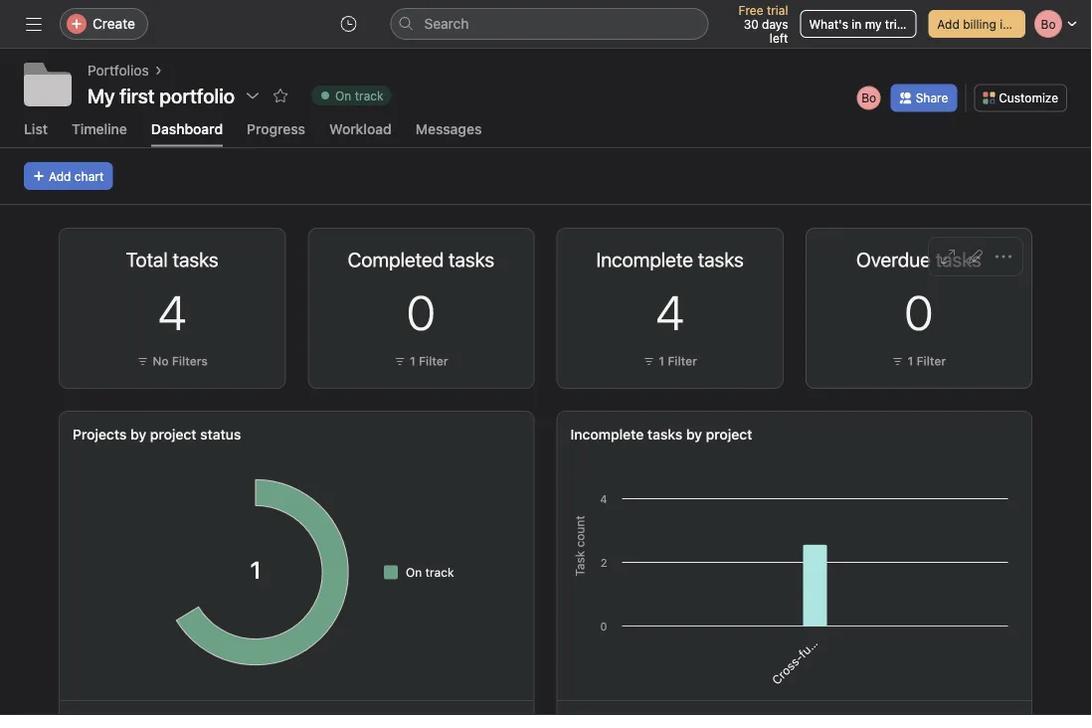 Task type: describe. For each thing, give the bounding box(es) containing it.
view chart image for overdue tasks
[[940, 249, 956, 264]]

filter for completed tasks
[[419, 354, 448, 368]]

edit chart image for 4
[[719, 249, 735, 264]]

more actions image for completed tasks
[[498, 249, 514, 264]]

project status
[[150, 426, 241, 443]]

total tasks
[[126, 248, 219, 271]]

0 for completed tasks
[[407, 284, 436, 340]]

add billing info button
[[929, 10, 1026, 38]]

add billing info
[[937, 17, 1021, 31]]

what's in my trial? button
[[800, 10, 917, 38]]

by project
[[686, 426, 753, 443]]

4 button for total tasks
[[158, 284, 187, 340]]

workload
[[329, 120, 392, 137]]

trial?
[[885, 17, 913, 31]]

search list box
[[391, 8, 709, 40]]

timeline link
[[72, 120, 127, 147]]

add chart
[[49, 169, 104, 183]]

more actions image for incomplete tasks
[[747, 249, 763, 264]]

billing
[[963, 17, 997, 31]]

by
[[130, 426, 146, 443]]

dashboard
[[151, 120, 223, 137]]

track inside dropdown button
[[355, 89, 384, 102]]

left
[[770, 31, 788, 45]]

view chart image for completed tasks
[[442, 249, 458, 264]]

0 button for overdue tasks
[[905, 284, 934, 340]]

first portfolio
[[120, 84, 235, 107]]

bo
[[862, 91, 877, 105]]

chart
[[74, 169, 104, 183]]

no
[[153, 354, 169, 368]]

history image
[[341, 16, 357, 32]]

1 vertical spatial on
[[406, 565, 422, 579]]

filter for incomplete tasks
[[668, 354, 697, 368]]

on track inside dropdown button
[[335, 89, 384, 102]]

1 for overdue tasks
[[908, 354, 914, 368]]

completed tasks
[[348, 248, 495, 271]]

1 filter for overdue tasks
[[908, 354, 946, 368]]

workload link
[[329, 120, 392, 147]]

customize
[[999, 91, 1059, 105]]

search
[[424, 15, 469, 32]]

1 filter button for incomplete tasks
[[638, 351, 702, 371]]

messages
[[416, 120, 482, 137]]

add for add chart
[[49, 169, 71, 183]]

projects by project status
[[73, 426, 241, 443]]

list link
[[24, 120, 48, 147]]

1 filter button for overdue tasks
[[887, 351, 951, 371]]

my
[[865, 17, 882, 31]]

search button
[[391, 8, 709, 40]]

1 filter button for completed tasks
[[389, 351, 453, 371]]

expand sidebar image
[[26, 16, 42, 32]]

incomplete
[[571, 426, 644, 443]]

filters
[[172, 354, 208, 368]]

messages link
[[416, 120, 482, 147]]

1 horizontal spatial track
[[425, 565, 454, 579]]

edit chart image for 0
[[968, 249, 984, 264]]

customize button
[[974, 84, 1068, 112]]

incomplete tasks
[[596, 248, 744, 271]]

no filters button
[[132, 351, 213, 371]]

on inside dropdown button
[[335, 89, 352, 102]]

days
[[762, 17, 788, 31]]



Task type: vqa. For each thing, say whether or not it's contained in the screenshot.
first Mark complete checkbox from the top
no



Task type: locate. For each thing, give the bounding box(es) containing it.
view chart image
[[691, 249, 707, 264]]

1 horizontal spatial edit chart image
[[719, 249, 735, 264]]

1 horizontal spatial add
[[937, 17, 960, 31]]

add for add billing info
[[937, 17, 960, 31]]

0 button down overdue tasks
[[905, 284, 934, 340]]

overdue tasks
[[857, 248, 982, 271]]

incomplete tasks by project
[[571, 426, 753, 443]]

1 filter button
[[389, 351, 453, 371], [638, 351, 702, 371], [887, 351, 951, 371]]

1
[[410, 354, 416, 368], [659, 354, 665, 368], [908, 354, 914, 368]]

add left the chart
[[49, 169, 71, 183]]

2 horizontal spatial view chart image
[[940, 249, 956, 264]]

2 0 from the left
[[905, 284, 934, 340]]

3 filter from the left
[[917, 354, 946, 368]]

1 for incomplete tasks
[[659, 354, 665, 368]]

more actions image
[[249, 249, 265, 264]]

1 4 from the left
[[158, 284, 187, 340]]

1 filter for incomplete tasks
[[659, 354, 697, 368]]

3 1 filter button from the left
[[887, 351, 951, 371]]

0 horizontal spatial 0
[[407, 284, 436, 340]]

2 horizontal spatial 1
[[908, 354, 914, 368]]

0 horizontal spatial 4 button
[[158, 284, 187, 340]]

3 view chart image from the left
[[940, 249, 956, 264]]

share button
[[891, 84, 957, 112]]

trial
[[767, 3, 788, 17]]

2 1 filter button from the left
[[638, 351, 702, 371]]

add
[[937, 17, 960, 31], [49, 169, 71, 183]]

1 for completed tasks
[[410, 354, 416, 368]]

view chart image for total tasks
[[193, 249, 209, 264]]

2 4 button from the left
[[656, 284, 685, 340]]

0 horizontal spatial edit chart image
[[221, 249, 237, 264]]

timeline
[[72, 120, 127, 137]]

what's
[[809, 17, 849, 31]]

more actions image right completed tasks
[[498, 249, 514, 264]]

create button
[[60, 8, 148, 40]]

0 for overdue tasks
[[905, 284, 934, 340]]

1 filter from the left
[[419, 354, 448, 368]]

more actions image for overdue tasks
[[996, 249, 1012, 264]]

edit chart image
[[221, 249, 237, 264], [968, 249, 984, 264]]

projects
[[73, 426, 127, 443]]

tasks
[[648, 426, 683, 443]]

2 more actions image from the left
[[747, 249, 763, 264]]

4 down incomplete tasks
[[656, 284, 685, 340]]

2 edit chart image from the left
[[968, 249, 984, 264]]

1 horizontal spatial 1 filter
[[659, 354, 697, 368]]

4 button for incomplete tasks
[[656, 284, 685, 340]]

in
[[852, 17, 862, 31]]

dashboard link
[[151, 120, 223, 147]]

what's in my trial?
[[809, 17, 913, 31]]

list
[[24, 120, 48, 137]]

1 view chart image from the left
[[193, 249, 209, 264]]

2 horizontal spatial 1 filter button
[[887, 351, 951, 371]]

4 up no filters button
[[158, 284, 187, 340]]

0 horizontal spatial more actions image
[[498, 249, 514, 264]]

1 horizontal spatial on
[[406, 565, 422, 579]]

edit chart image
[[470, 249, 486, 264], [719, 249, 735, 264]]

1 horizontal spatial on track
[[406, 565, 454, 579]]

3 1 from the left
[[908, 354, 914, 368]]

more actions image
[[498, 249, 514, 264], [747, 249, 763, 264], [996, 249, 1012, 264]]

0 horizontal spatial on
[[335, 89, 352, 102]]

2 0 button from the left
[[905, 284, 934, 340]]

0 button
[[407, 284, 436, 340], [905, 284, 934, 340]]

0 horizontal spatial 4
[[158, 284, 187, 340]]

2 horizontal spatial filter
[[917, 354, 946, 368]]

1 horizontal spatial more actions image
[[747, 249, 763, 264]]

portfolios
[[88, 62, 149, 79]]

0 horizontal spatial 1 filter
[[410, 354, 448, 368]]

1 filter
[[410, 354, 448, 368], [659, 354, 697, 368], [908, 354, 946, 368]]

0 down overdue tasks
[[905, 284, 934, 340]]

0 vertical spatial add
[[937, 17, 960, 31]]

more actions image right view chart icon
[[747, 249, 763, 264]]

1 0 button from the left
[[407, 284, 436, 340]]

1 horizontal spatial 1
[[659, 354, 665, 368]]

1 vertical spatial add
[[49, 169, 71, 183]]

2 edit chart image from the left
[[719, 249, 735, 264]]

more actions image right overdue tasks
[[996, 249, 1012, 264]]

1 more actions image from the left
[[498, 249, 514, 264]]

1 horizontal spatial 0 button
[[905, 284, 934, 340]]

2 1 from the left
[[659, 354, 665, 368]]

add chart button
[[24, 162, 113, 190]]

3 1 filter from the left
[[908, 354, 946, 368]]

4
[[158, 284, 187, 340], [656, 284, 685, 340]]

4 for total tasks
[[158, 284, 187, 340]]

30
[[744, 17, 759, 31]]

portfolios link
[[88, 60, 149, 82]]

2 view chart image from the left
[[442, 249, 458, 264]]

4 button
[[158, 284, 187, 340], [656, 284, 685, 340]]

1 1 filter button from the left
[[389, 351, 453, 371]]

0 horizontal spatial view chart image
[[193, 249, 209, 264]]

0 horizontal spatial 0 button
[[407, 284, 436, 340]]

0 vertical spatial on track
[[335, 89, 384, 102]]

create
[[93, 15, 135, 32]]

view chart image
[[193, 249, 209, 264], [442, 249, 458, 264], [940, 249, 956, 264]]

1 horizontal spatial 1 filter button
[[638, 351, 702, 371]]

2 1 filter from the left
[[659, 354, 697, 368]]

my first portfolio
[[88, 84, 235, 107]]

edit chart image for 0
[[470, 249, 486, 264]]

1 1 from the left
[[410, 354, 416, 368]]

2 4 from the left
[[656, 284, 685, 340]]

1 4 button from the left
[[158, 284, 187, 340]]

1 horizontal spatial view chart image
[[442, 249, 458, 264]]

0 horizontal spatial 1
[[410, 354, 416, 368]]

2 filter from the left
[[668, 354, 697, 368]]

free
[[739, 3, 764, 17]]

0 horizontal spatial 1 filter button
[[389, 351, 453, 371]]

progress link
[[247, 120, 306, 147]]

no filters
[[153, 354, 208, 368]]

0 horizontal spatial edit chart image
[[470, 249, 486, 264]]

1 0 from the left
[[407, 284, 436, 340]]

4 for incomplete tasks
[[656, 284, 685, 340]]

1 1 filter from the left
[[410, 354, 448, 368]]

0 horizontal spatial filter
[[419, 354, 448, 368]]

progress
[[247, 120, 306, 137]]

0 horizontal spatial add
[[49, 169, 71, 183]]

4 button up no filters button
[[158, 284, 187, 340]]

my
[[88, 84, 115, 107]]

filter
[[419, 354, 448, 368], [668, 354, 697, 368], [917, 354, 946, 368]]

1 filter for completed tasks
[[410, 354, 448, 368]]

add left billing
[[937, 17, 960, 31]]

1 horizontal spatial 0
[[905, 284, 934, 340]]

0 button for completed tasks
[[407, 284, 436, 340]]

edit chart image for 4
[[221, 249, 237, 264]]

info
[[1000, 17, 1021, 31]]

free trial 30 days left
[[739, 3, 788, 45]]

1 edit chart image from the left
[[470, 249, 486, 264]]

on
[[335, 89, 352, 102], [406, 565, 422, 579]]

0 down completed tasks
[[407, 284, 436, 340]]

add to starred image
[[273, 88, 289, 103]]

1 horizontal spatial edit chart image
[[968, 249, 984, 264]]

1 horizontal spatial filter
[[668, 354, 697, 368]]

filter for overdue tasks
[[917, 354, 946, 368]]

1 edit chart image from the left
[[221, 249, 237, 264]]

2 horizontal spatial more actions image
[[996, 249, 1012, 264]]

0
[[407, 284, 436, 340], [905, 284, 934, 340]]

0 vertical spatial track
[[355, 89, 384, 102]]

1 vertical spatial track
[[425, 565, 454, 579]]

on track
[[335, 89, 384, 102], [406, 565, 454, 579]]

1 horizontal spatial 4 button
[[656, 284, 685, 340]]

on track button
[[303, 82, 400, 109]]

3 more actions image from the left
[[996, 249, 1012, 264]]

0 horizontal spatial track
[[355, 89, 384, 102]]

share
[[916, 91, 948, 105]]

track
[[355, 89, 384, 102], [425, 565, 454, 579]]

0 vertical spatial on
[[335, 89, 352, 102]]

show options image
[[245, 88, 261, 103]]

0 horizontal spatial on track
[[335, 89, 384, 102]]

1 vertical spatial on track
[[406, 565, 454, 579]]

4 button down incomplete tasks
[[656, 284, 685, 340]]

1 horizontal spatial 4
[[656, 284, 685, 340]]

2 horizontal spatial 1 filter
[[908, 354, 946, 368]]

0 button down completed tasks
[[407, 284, 436, 340]]



